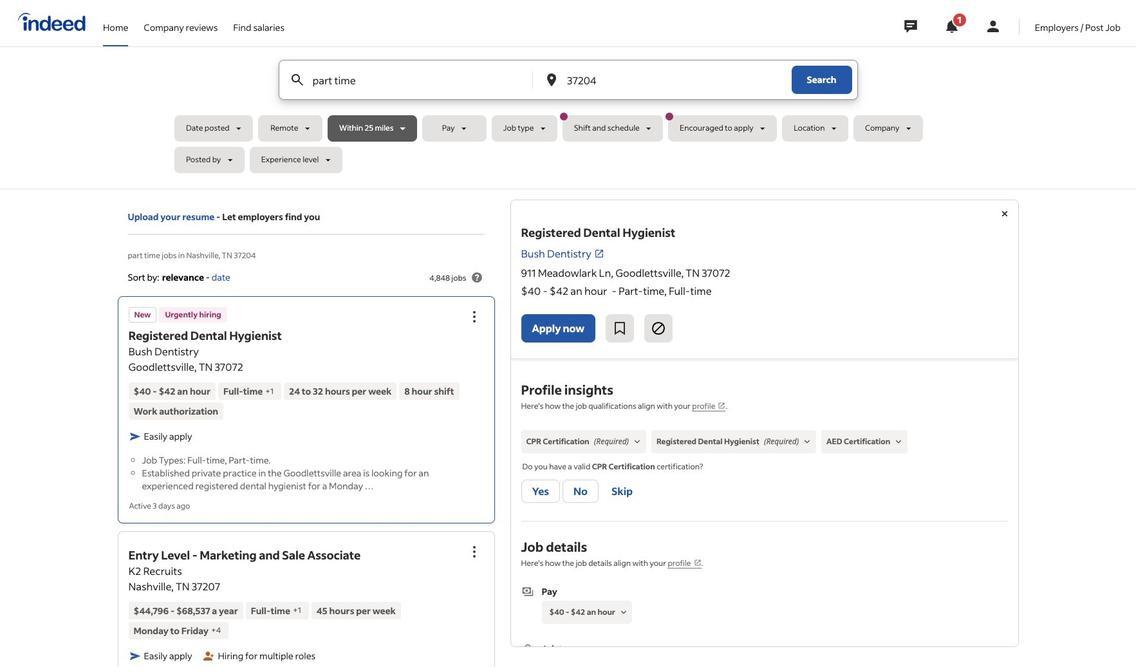 Task type: locate. For each thing, give the bounding box(es) containing it.
1 horizontal spatial missing qualification image
[[893, 436, 905, 448]]

search: Job title, keywords, or company text field
[[310, 61, 511, 99]]

account image
[[986, 19, 1001, 34]]

help icon image
[[469, 270, 485, 285]]

close job details image
[[997, 206, 1013, 222]]

1 missing qualification image from the left
[[802, 436, 813, 448]]

save this job image
[[612, 321, 628, 336]]

2 missing qualification image from the left
[[893, 436, 905, 448]]

None search field
[[174, 60, 962, 178]]

profile (opens in a new window) image
[[718, 402, 726, 409]]

missing qualification image
[[802, 436, 813, 448], [893, 436, 905, 448]]

0 horizontal spatial missing qualification image
[[802, 436, 813, 448]]



Task type: describe. For each thing, give the bounding box(es) containing it.
not interested image
[[651, 321, 666, 336]]

missing qualification image
[[632, 436, 643, 448]]

job actions for registered dental hygienist is collapsed image
[[467, 309, 482, 325]]

missing preference image
[[618, 607, 630, 618]]

job actions for entry level - marketing and sale associate is collapsed image
[[467, 544, 482, 559]]

messages unread count 0 image
[[903, 14, 919, 39]]

bush dentistry (opens in a new tab) image
[[594, 248, 605, 259]]

Edit location text field
[[565, 61, 766, 99]]

job preferences (opens in a new window) image
[[694, 559, 702, 567]]



Task type: vqa. For each thing, say whether or not it's contained in the screenshot.
second missing qualification image
yes



